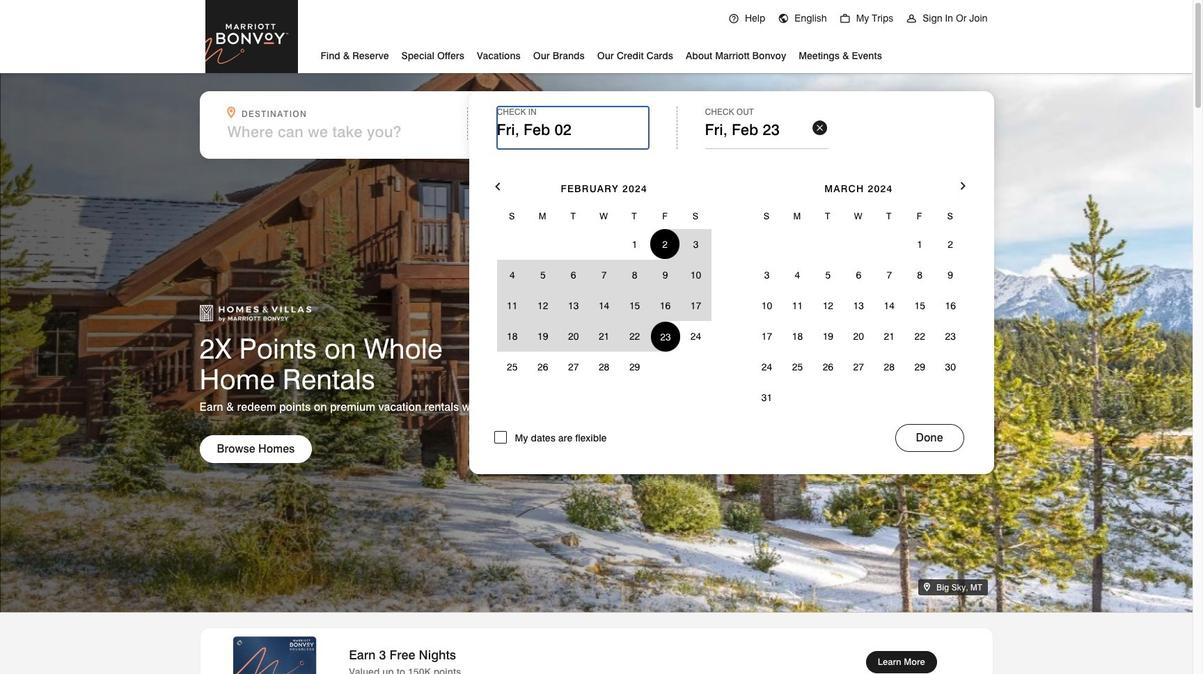 Task type: locate. For each thing, give the bounding box(es) containing it.
row group
[[497, 229, 712, 383], [752, 229, 967, 413]]

None search field
[[200, 91, 995, 474]]

2 horizontal spatial round image
[[840, 13, 851, 24]]

1 horizontal spatial grid
[[752, 163, 967, 413]]

0 horizontal spatial round image
[[729, 13, 740, 24]]

1 row group from the left
[[497, 229, 712, 383]]

row
[[497, 203, 712, 229], [752, 203, 967, 229], [497, 229, 712, 260], [752, 229, 967, 260], [497, 260, 712, 291], [752, 260, 967, 291], [497, 291, 712, 321], [752, 291, 967, 321], [497, 321, 712, 352], [752, 321, 967, 352], [497, 352, 712, 383], [752, 352, 967, 383]]

2 row group from the left
[[752, 229, 967, 413]]

0 horizontal spatial row group
[[497, 229, 712, 383]]

marriott bonvoy boundless® credit card from chase image
[[217, 637, 332, 674]]

1 horizontal spatial round image
[[778, 13, 790, 24]]

3 round image from the left
[[840, 13, 851, 24]]

1 horizontal spatial row group
[[752, 229, 967, 413]]

round image
[[729, 13, 740, 24], [778, 13, 790, 24], [840, 13, 851, 24]]

2 round image from the left
[[778, 13, 790, 24]]

0 horizontal spatial grid
[[497, 163, 712, 383]]

1 grid from the left
[[497, 163, 712, 383]]

grid
[[497, 163, 712, 383], [752, 163, 967, 413]]

location image
[[925, 583, 935, 593]]



Task type: describe. For each thing, give the bounding box(es) containing it.
Where can we take you? text field
[[227, 123, 441, 141]]

round image
[[907, 13, 918, 24]]

destination field
[[227, 123, 459, 141]]

2 grid from the left
[[752, 163, 967, 413]]

1 round image from the left
[[729, 13, 740, 24]]

homes & villas by marriott bonvoy image
[[200, 305, 311, 322]]



Task type: vqa. For each thing, say whether or not it's contained in the screenshot.
16,
no



